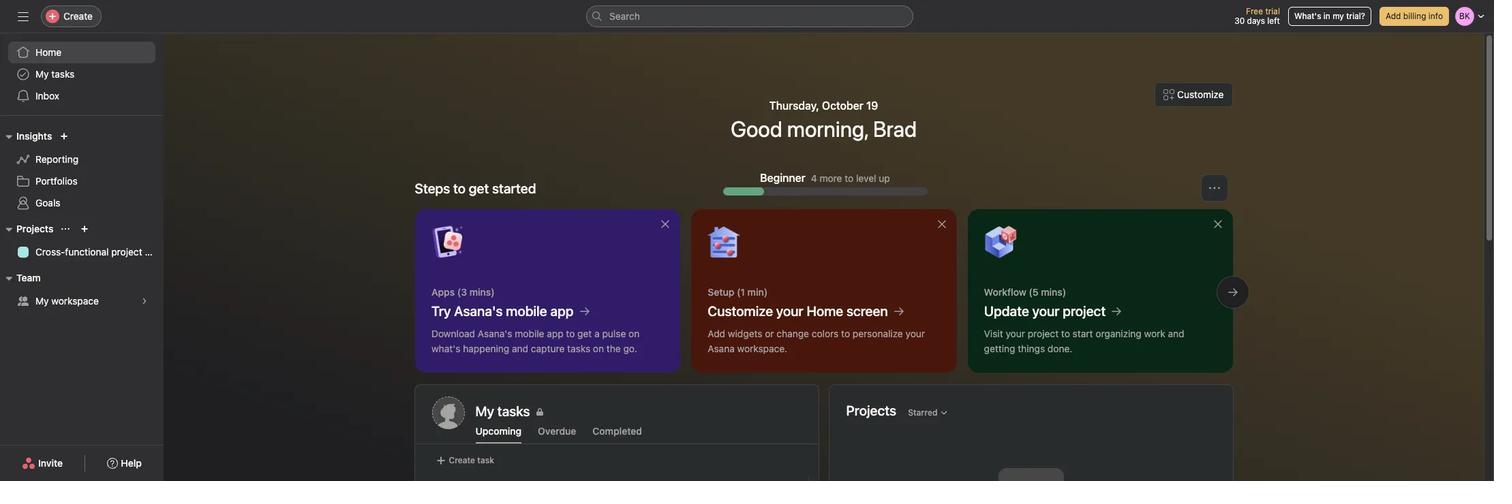 Task type: vqa. For each thing, say whether or not it's contained in the screenshot.
Remove icon
no



Task type: describe. For each thing, give the bounding box(es) containing it.
visit your project to start organizing work and getting things done.
[[984, 328, 1184, 354]]

1 horizontal spatial on
[[628, 328, 639, 339]]

upcoming
[[475, 425, 522, 437]]

(3 mins)
[[457, 286, 494, 298]]

what's in my trial? button
[[1288, 7, 1371, 26]]

0 horizontal spatial on
[[593, 343, 604, 354]]

the
[[606, 343, 620, 354]]

create task button
[[432, 451, 498, 470]]

more
[[820, 172, 842, 184]]

add for add widgets or change colors to personalize your asana workspace.
[[707, 328, 725, 339]]

reporting
[[35, 153, 78, 165]]

invite button
[[13, 451, 72, 476]]

home link
[[8, 42, 155, 63]]

dismiss image
[[660, 219, 671, 230]]

billing
[[1403, 11, 1426, 21]]

inbox
[[35, 90, 59, 102]]

hide sidebar image
[[18, 11, 29, 22]]

organizing
[[1095, 328, 1141, 339]]

cross-functional project plan
[[35, 246, 163, 258]]

home inside home link
[[35, 46, 62, 58]]

free
[[1246, 6, 1263, 16]]

19
[[866, 100, 878, 112]]

customize button
[[1155, 82, 1233, 107]]

update
[[984, 303, 1029, 319]]

new project or portfolio image
[[81, 225, 89, 233]]

my tasks link
[[8, 63, 155, 85]]

workspace.
[[737, 343, 787, 354]]

1 vertical spatial home
[[806, 303, 843, 319]]

a
[[594, 328, 599, 339]]

in
[[1323, 11, 1330, 21]]

my tasks link
[[475, 402, 801, 421]]

dismiss image for customize your home screen
[[936, 219, 947, 230]]

screen
[[846, 303, 888, 319]]

add for add billing info
[[1386, 11, 1401, 21]]

info
[[1428, 11, 1443, 21]]

apps
[[431, 286, 454, 298]]

brad
[[873, 116, 917, 142]]

go.
[[623, 343, 637, 354]]

left
[[1267, 16, 1280, 26]]

insights button
[[0, 128, 52, 144]]

see details, my workspace image
[[140, 297, 149, 305]]

mobile for try
[[506, 303, 547, 319]]

free trial 30 days left
[[1234, 6, 1280, 26]]

help button
[[98, 451, 151, 476]]

good
[[731, 116, 782, 142]]

overdue
[[538, 425, 576, 437]]

to inside beginner 4 more to level up
[[845, 172, 853, 184]]

and inside visit your project to start organizing work and getting things done.
[[1168, 328, 1184, 339]]

projects inside dropdown button
[[16, 223, 53, 234]]

download asana's mobile app to get a pulse on what's happening and capture tasks on the go.
[[431, 328, 639, 354]]

search
[[609, 10, 640, 22]]

apps (3 mins)
[[431, 286, 494, 298]]

add profile photo image
[[432, 397, 464, 429]]

thursday,
[[769, 100, 819, 112]]

team button
[[0, 270, 41, 286]]

portfolios
[[35, 175, 77, 187]]

beginner 4 more to level up
[[760, 172, 890, 184]]

starred button
[[902, 403, 954, 422]]

completed image
[[429, 462, 445, 478]]

upcoming button
[[475, 425, 522, 444]]

your for customize
[[776, 303, 803, 319]]

Completed checkbox
[[429, 462, 445, 478]]

what's
[[1294, 11, 1321, 21]]

plan
[[145, 246, 163, 258]]

add widgets or change colors to personalize your asana workspace.
[[707, 328, 925, 354]]

trial?
[[1346, 11, 1365, 21]]

colors
[[811, 328, 838, 339]]

level
[[856, 172, 876, 184]]

setup (1 min)
[[707, 286, 767, 298]]

work
[[1144, 328, 1165, 339]]

to right steps
[[453, 181, 466, 196]]

get started
[[469, 181, 536, 196]]

my tasks
[[475, 403, 530, 419]]

my workspace
[[35, 295, 99, 307]]

functional
[[65, 246, 109, 258]]

goals link
[[8, 192, 155, 214]]

my workspace link
[[8, 290, 155, 312]]

my tasks
[[35, 68, 75, 80]]

widgets
[[727, 328, 762, 339]]

workflow
[[984, 286, 1026, 298]]

reporting link
[[8, 149, 155, 170]]

app for try asana's mobile app
[[550, 303, 573, 319]]

pulse
[[602, 328, 626, 339]]

your for visit
[[1005, 328, 1025, 339]]

project for cross-functional project plan
[[111, 246, 142, 258]]

getting
[[984, 343, 1015, 354]]

update your project
[[984, 303, 1105, 319]]

overdue button
[[538, 425, 576, 444]]

help
[[121, 457, 142, 469]]

beginner
[[760, 172, 806, 184]]

goals
[[35, 197, 60, 209]]



Task type: locate. For each thing, give the bounding box(es) containing it.
morning,
[[787, 116, 868, 142]]

create for create task
[[449, 455, 475, 466]]

mobile for download
[[514, 328, 544, 339]]

my inside my workspace link
[[35, 295, 49, 307]]

1 vertical spatial add
[[707, 328, 725, 339]]

0 vertical spatial projects
[[16, 223, 53, 234]]

1 vertical spatial app
[[546, 328, 563, 339]]

project left plan
[[111, 246, 142, 258]]

cross-functional project plan link
[[8, 241, 163, 263]]

try
[[431, 303, 451, 319]]

0 horizontal spatial customize
[[707, 303, 773, 319]]

0 horizontal spatial projects
[[16, 223, 53, 234]]

team
[[16, 272, 41, 284]]

project up the start at the right of the page
[[1062, 303, 1105, 319]]

completed button
[[593, 425, 642, 444]]

your for update
[[1032, 303, 1059, 319]]

1 vertical spatial my
[[35, 295, 49, 307]]

visit
[[984, 328, 1003, 339]]

starred
[[908, 407, 937, 417]]

your right personalize
[[905, 328, 925, 339]]

dismiss image
[[936, 219, 947, 230], [1212, 219, 1223, 230]]

create left task
[[449, 455, 475, 466]]

2 my from the top
[[35, 295, 49, 307]]

new image
[[60, 132, 68, 140]]

0 vertical spatial asana's
[[454, 303, 502, 319]]

up
[[879, 172, 890, 184]]

to inside download asana's mobile app to get a pulse on what's happening and capture tasks on the go.
[[566, 328, 575, 339]]

customize for customize your home screen
[[707, 303, 773, 319]]

1 horizontal spatial projects
[[846, 402, 896, 418]]

mobile up 'capture'
[[514, 328, 544, 339]]

my
[[35, 68, 49, 80], [35, 295, 49, 307]]

your inside visit your project to start organizing work and getting things done.
[[1005, 328, 1025, 339]]

app inside download asana's mobile app to get a pulse on what's happening and capture tasks on the go.
[[546, 328, 563, 339]]

1 vertical spatial and
[[512, 343, 528, 354]]

your inside add widgets or change colors to personalize your asana workspace.
[[905, 328, 925, 339]]

create inside dropdown button
[[63, 10, 93, 22]]

my for my tasks
[[35, 68, 49, 80]]

1 my from the top
[[35, 68, 49, 80]]

30
[[1234, 16, 1245, 26]]

my
[[1333, 11, 1344, 21]]

steps
[[415, 181, 450, 196]]

insights element
[[0, 124, 164, 217]]

and
[[1168, 328, 1184, 339], [512, 343, 528, 354]]

project for update your project
[[1062, 303, 1105, 319]]

projects button
[[0, 221, 53, 237]]

to up done.
[[1061, 328, 1070, 339]]

1 vertical spatial project
[[1062, 303, 1105, 319]]

asana's inside download asana's mobile app to get a pulse on what's happening and capture tasks on the go.
[[477, 328, 512, 339]]

tasks down get on the bottom left
[[567, 343, 590, 354]]

projects element
[[0, 217, 164, 266]]

4
[[811, 172, 817, 184]]

1 vertical spatial on
[[593, 343, 604, 354]]

cross-
[[35, 246, 65, 258]]

to right colors at the right bottom
[[841, 328, 850, 339]]

1 horizontal spatial project
[[1027, 328, 1058, 339]]

projects up cross-
[[16, 223, 53, 234]]

add left billing
[[1386, 11, 1401, 21]]

insights
[[16, 130, 52, 142]]

asana's down (3 mins)
[[454, 303, 502, 319]]

my down the team
[[35, 295, 49, 307]]

0 vertical spatial customize
[[1177, 89, 1224, 100]]

0 vertical spatial mobile
[[506, 303, 547, 319]]

my inside my tasks link
[[35, 68, 49, 80]]

to left get on the bottom left
[[566, 328, 575, 339]]

0 horizontal spatial tasks
[[51, 68, 75, 80]]

add inside button
[[1386, 11, 1401, 21]]

1 horizontal spatial customize
[[1177, 89, 1224, 100]]

teams element
[[0, 266, 164, 315]]

setup
[[707, 286, 734, 298]]

download
[[431, 328, 475, 339]]

1 vertical spatial customize
[[707, 303, 773, 319]]

search list box
[[586, 5, 913, 27]]

create inside button
[[449, 455, 475, 466]]

create for create
[[63, 10, 93, 22]]

1 dismiss image from the left
[[936, 219, 947, 230]]

app
[[550, 303, 573, 319], [546, 328, 563, 339]]

my up inbox
[[35, 68, 49, 80]]

asana
[[707, 343, 734, 354]]

get
[[577, 328, 592, 339]]

my for my workspace
[[35, 295, 49, 307]]

app for download asana's mobile app to get a pulse on what's happening and capture tasks on the go.
[[546, 328, 563, 339]]

workspace
[[51, 295, 99, 307]]

workflow (5 mins)
[[984, 286, 1066, 298]]

add billing info
[[1386, 11, 1443, 21]]

1 vertical spatial mobile
[[514, 328, 544, 339]]

your
[[776, 303, 803, 319], [1032, 303, 1059, 319], [905, 328, 925, 339], [1005, 328, 1025, 339]]

create task
[[449, 455, 494, 466]]

0 vertical spatial app
[[550, 303, 573, 319]]

2 vertical spatial project
[[1027, 328, 1058, 339]]

1 horizontal spatial tasks
[[567, 343, 590, 354]]

0 vertical spatial and
[[1168, 328, 1184, 339]]

and right work
[[1168, 328, 1184, 339]]

steps to get started
[[415, 181, 536, 196]]

dismiss image for update your project
[[1212, 219, 1223, 230]]

october
[[822, 100, 863, 112]]

thursday, october 19 good morning, brad
[[731, 100, 917, 142]]

asana's for try
[[454, 303, 502, 319]]

customize inside button
[[1177, 89, 1224, 100]]

scroll card carousel right image
[[1227, 287, 1238, 298]]

project for visit your project to start organizing work and getting things done.
[[1027, 328, 1058, 339]]

your up change
[[776, 303, 803, 319]]

to inside visit your project to start organizing work and getting things done.
[[1061, 328, 1070, 339]]

customize for customize
[[1177, 89, 1224, 100]]

0 vertical spatial tasks
[[51, 68, 75, 80]]

create button
[[41, 5, 102, 27]]

show options, current sort, top image
[[62, 225, 70, 233]]

(5 mins)
[[1028, 286, 1066, 298]]

global element
[[0, 33, 164, 115]]

create
[[63, 10, 93, 22], [449, 455, 475, 466]]

app up download asana's mobile app to get a pulse on what's happening and capture tasks on the go.
[[550, 303, 573, 319]]

(1 min)
[[736, 286, 767, 298]]

on
[[628, 328, 639, 339], [593, 343, 604, 354]]

asana's up happening
[[477, 328, 512, 339]]

2 dismiss image from the left
[[1212, 219, 1223, 230]]

1 horizontal spatial dismiss image
[[1212, 219, 1223, 230]]

0 vertical spatial home
[[35, 46, 62, 58]]

projects
[[16, 223, 53, 234], [846, 402, 896, 418]]

capture
[[531, 343, 564, 354]]

your up getting
[[1005, 328, 1025, 339]]

on down the a
[[593, 343, 604, 354]]

search button
[[586, 5, 913, 27]]

days
[[1247, 16, 1265, 26]]

0 vertical spatial project
[[111, 246, 142, 258]]

things
[[1017, 343, 1045, 354]]

add inside add widgets or change colors to personalize your asana workspace.
[[707, 328, 725, 339]]

home up my tasks
[[35, 46, 62, 58]]

tasks up inbox
[[51, 68, 75, 80]]

to left level
[[845, 172, 853, 184]]

0 horizontal spatial add
[[707, 328, 725, 339]]

home up colors at the right bottom
[[806, 303, 843, 319]]

what's in my trial?
[[1294, 11, 1365, 21]]

0 vertical spatial on
[[628, 328, 639, 339]]

1 horizontal spatial and
[[1168, 328, 1184, 339]]

to inside add widgets or change colors to personalize your asana workspace.
[[841, 328, 850, 339]]

your down (5 mins)
[[1032, 303, 1059, 319]]

asana's for download
[[477, 328, 512, 339]]

0 horizontal spatial home
[[35, 46, 62, 58]]

1 vertical spatial tasks
[[567, 343, 590, 354]]

task
[[477, 455, 494, 466]]

0 horizontal spatial and
[[512, 343, 528, 354]]

create up home link
[[63, 10, 93, 22]]

start
[[1072, 328, 1093, 339]]

add
[[1386, 11, 1401, 21], [707, 328, 725, 339]]

app up 'capture'
[[546, 328, 563, 339]]

tasks inside download asana's mobile app to get a pulse on what's happening and capture tasks on the go.
[[567, 343, 590, 354]]

mobile inside download asana's mobile app to get a pulse on what's happening and capture tasks on the go.
[[514, 328, 544, 339]]

tasks inside global element
[[51, 68, 75, 80]]

add up asana
[[707, 328, 725, 339]]

1 horizontal spatial add
[[1386, 11, 1401, 21]]

customize your home screen
[[707, 303, 888, 319]]

done.
[[1047, 343, 1072, 354]]

1 vertical spatial asana's
[[477, 328, 512, 339]]

and inside download asana's mobile app to get a pulse on what's happening and capture tasks on the go.
[[512, 343, 528, 354]]

portfolios link
[[8, 170, 155, 192]]

0 horizontal spatial create
[[63, 10, 93, 22]]

change
[[776, 328, 809, 339]]

try asana's mobile app
[[431, 303, 573, 319]]

1 horizontal spatial create
[[449, 455, 475, 466]]

0 horizontal spatial dismiss image
[[936, 219, 947, 230]]

what's
[[431, 343, 460, 354]]

project inside visit your project to start organizing work and getting things done.
[[1027, 328, 1058, 339]]

0 vertical spatial create
[[63, 10, 93, 22]]

project up things
[[1027, 328, 1058, 339]]

personalize
[[852, 328, 903, 339]]

and left 'capture'
[[512, 343, 528, 354]]

1 vertical spatial projects
[[846, 402, 896, 418]]

1 vertical spatial create
[[449, 455, 475, 466]]

mobile up download asana's mobile app to get a pulse on what's happening and capture tasks on the go.
[[506, 303, 547, 319]]

happening
[[463, 343, 509, 354]]

1 horizontal spatial home
[[806, 303, 843, 319]]

0 horizontal spatial project
[[111, 246, 142, 258]]

0 vertical spatial my
[[35, 68, 49, 80]]

home
[[35, 46, 62, 58], [806, 303, 843, 319]]

projects left starred
[[846, 402, 896, 418]]

2 horizontal spatial project
[[1062, 303, 1105, 319]]

trial
[[1265, 6, 1280, 16]]

completed
[[593, 425, 642, 437]]

invite
[[38, 457, 63, 469]]

on up go.
[[628, 328, 639, 339]]

0 vertical spatial add
[[1386, 11, 1401, 21]]

inbox link
[[8, 85, 155, 107]]

mobile
[[506, 303, 547, 319], [514, 328, 544, 339]]



